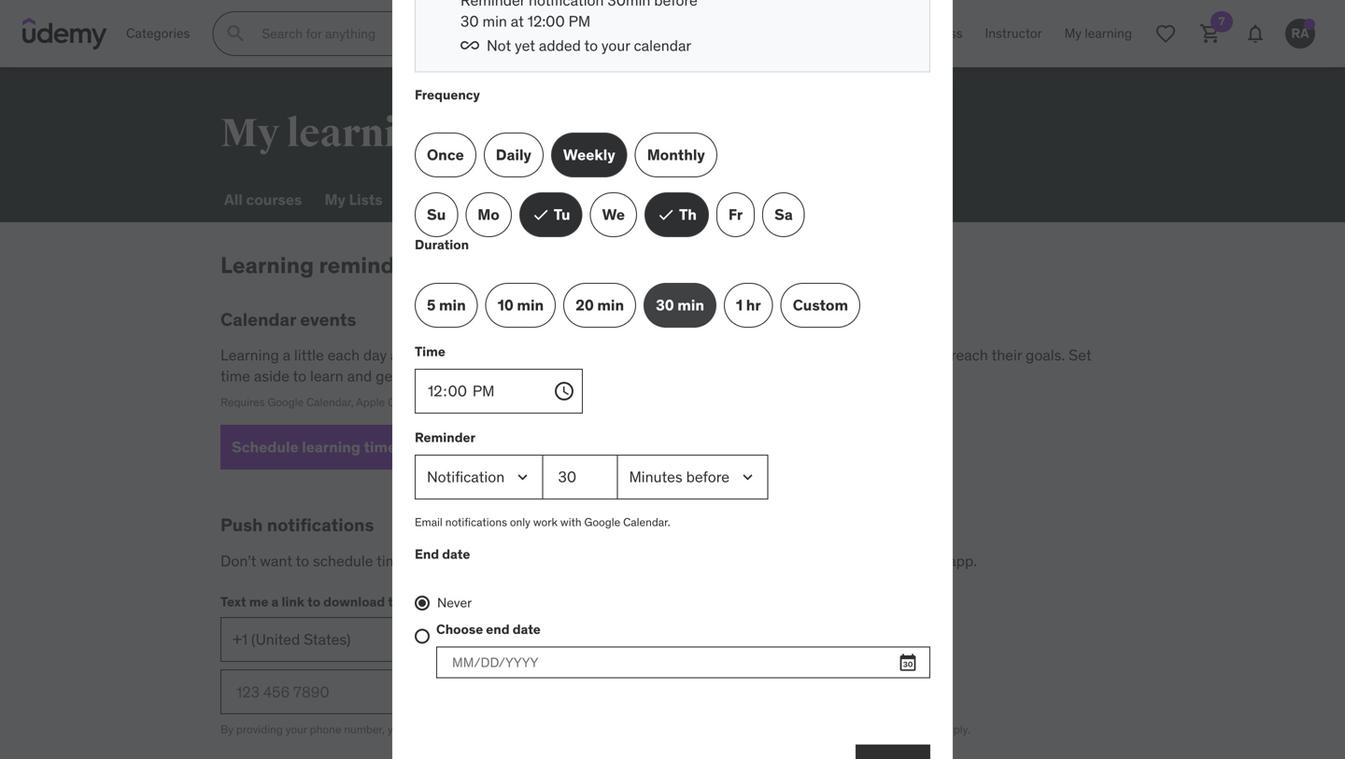 Task type: describe. For each thing, give the bounding box(es) containing it.
learning inside learning a little each day adds up. research shows that students who make learning a habit are more likely to reach their goals. set time aside to learn and get reminders using your learning scheduler. requires google calendar, apple calendar, or outlook
[[220, 346, 279, 365]]

to down the little
[[293, 367, 306, 386]]

by providing your phone number, you agree to receive a one-time automated text message with a link to get app. standard messaging rates may apply.
[[220, 723, 970, 737]]

0 vertical spatial the
[[823, 552, 845, 571]]

choose end date
[[436, 621, 541, 638]]

up.
[[427, 346, 447, 365]]

5 min
[[427, 296, 466, 315]]

from
[[789, 552, 820, 571]]

little
[[294, 346, 324, 365]]

Time time field
[[415, 369, 575, 414]]

schedule learning time
[[232, 438, 396, 457]]

30 for 30 min at 12:00 pm
[[460, 12, 479, 31]]

30 for 30 min
[[656, 296, 674, 315]]

to left download
[[307, 593, 320, 610]]

min for 20 min
[[597, 296, 624, 315]]

me
[[249, 593, 268, 610]]

30 min
[[656, 296, 704, 315]]

make
[[686, 346, 723, 365]]

we
[[602, 205, 625, 224]]

to down pm
[[584, 36, 598, 55]]

mo
[[478, 205, 499, 224]]

get inside learning a little each day adds up. research shows that students who make learning a habit are more likely to reach their goals. set time aside to learn and get reminders using your learning scheduler. requires google calendar, apple calendar, or outlook
[[376, 367, 398, 386]]

2 horizontal spatial notifications
[[703, 552, 785, 571]]

adds
[[390, 346, 423, 365]]

schedule
[[313, 552, 373, 571]]

1 vertical spatial date
[[512, 621, 541, 638]]

instructor
[[985, 25, 1042, 42]]

likely
[[896, 346, 930, 365]]

5
[[427, 296, 436, 315]]

time inside "schedule learning time" button
[[364, 438, 396, 457]]

a left habit
[[784, 346, 792, 365]]

rates
[[890, 723, 915, 737]]

day
[[363, 346, 387, 365]]

0 horizontal spatial set
[[464, 552, 487, 571]]

all courses link
[[220, 177, 306, 222]]

reminders inside learning a little each day adds up. research shows that students who make learning a habit are more likely to reach their goals. set time aside to learn and get reminders using your learning scheduler. requires google calendar, apple calendar, or outlook
[[401, 367, 469, 386]]

who
[[655, 346, 683, 365]]

min for 10 min
[[517, 296, 544, 315]]

learning up lists
[[286, 109, 443, 158]]

time
[[415, 343, 445, 360]]

1 vertical spatial small image
[[657, 206, 675, 224]]

20 min
[[576, 296, 624, 315]]

0 horizontal spatial date
[[442, 546, 470, 563]]

their
[[991, 346, 1022, 365]]

standard
[[784, 723, 830, 737]]

fr
[[728, 205, 743, 224]]

hr
[[746, 296, 761, 315]]

th
[[679, 205, 697, 224]]

learning tools
[[571, 190, 672, 209]]

never
[[437, 594, 472, 611]]

my for my lists
[[325, 190, 345, 209]]

calendar events
[[220, 308, 356, 330]]

number,
[[344, 723, 385, 737]]

1 horizontal spatial small image
[[460, 36, 479, 55]]

a left the little
[[283, 346, 291, 365]]

my for my learning
[[220, 109, 279, 158]]

yet
[[515, 36, 535, 55]]

research
[[451, 346, 513, 365]]

that
[[562, 346, 589, 365]]

automated
[[548, 723, 602, 737]]

don't want to schedule time blocks? set a learning reminder to get push notifications from the udemy mobile app.
[[220, 552, 977, 571]]

learning reminders
[[220, 251, 428, 279]]

time left end
[[377, 552, 406, 571]]

tu
[[554, 205, 570, 224]]

to right the likely at the top right of the page
[[934, 346, 947, 365]]

wishlist
[[405, 190, 463, 209]]

my learning
[[220, 109, 443, 158]]

20
[[576, 296, 594, 315]]

frequency
[[415, 86, 480, 103]]

email notifications only work with google calendar.
[[415, 515, 670, 530]]

time inside learning a little each day adds up. research shows that students who make learning a habit are more likely to reach their goals. set time aside to learn and get reminders using your learning scheduler. requires google calendar, apple calendar, or outlook
[[220, 367, 250, 386]]

archived link
[[482, 177, 552, 222]]

and
[[347, 367, 372, 386]]

min for 30 min at 12:00 pm
[[482, 12, 507, 31]]

learning right make
[[727, 346, 781, 365]]

reminder
[[560, 552, 620, 571]]

email
[[415, 515, 443, 530]]

learning down only
[[502, 552, 557, 571]]

12:00
[[527, 12, 565, 31]]

requires
[[220, 395, 265, 409]]

1 hr
[[736, 296, 761, 315]]

receive
[[452, 723, 488, 737]]

by
[[220, 723, 234, 737]]

phone
[[310, 723, 341, 737]]

providing
[[236, 723, 283, 737]]

app
[[411, 593, 435, 610]]

only
[[510, 515, 530, 530]]

end
[[486, 621, 510, 638]]

outlook
[[450, 395, 490, 409]]

lists
[[349, 190, 383, 209]]

2 calendar, from the left
[[388, 395, 435, 409]]

udemy business link
[[854, 11, 974, 56]]

submit search image
[[224, 22, 247, 45]]

not
[[487, 36, 511, 55]]

time left automated
[[523, 723, 545, 737]]

learning for learning tools
[[571, 190, 633, 209]]

events
[[300, 308, 356, 330]]

1 vertical spatial link
[[707, 723, 725, 737]]

0 vertical spatial reminders
[[319, 251, 428, 279]]

calendar
[[634, 36, 691, 55]]

1 vertical spatial google
[[584, 515, 620, 530]]

123 456 7890 text field
[[220, 670, 404, 715]]

text
[[220, 593, 246, 610]]

min for 30 min
[[677, 296, 704, 315]]

learning tools link
[[567, 177, 676, 222]]

text
[[604, 723, 624, 737]]

schedule
[[232, 438, 299, 457]]



Task type: locate. For each thing, give the bounding box(es) containing it.
link right message
[[707, 723, 725, 737]]

reminder
[[415, 429, 475, 446]]

time
[[220, 367, 250, 386], [364, 438, 396, 457], [377, 552, 406, 571], [523, 723, 545, 737]]

sa
[[774, 205, 793, 224]]

0 vertical spatial your
[[601, 36, 630, 55]]

0 vertical spatial udemy
[[865, 25, 906, 42]]

to left standard
[[727, 723, 737, 737]]

with right message
[[674, 723, 696, 737]]

google down aside
[[268, 395, 304, 409]]

duration
[[415, 236, 469, 253]]

0 vertical spatial link
[[282, 593, 305, 610]]

learning up aside
[[220, 346, 279, 365]]

learning down the apple at the left bottom
[[302, 438, 360, 457]]

goals.
[[1026, 346, 1065, 365]]

time up 'requires'
[[220, 367, 250, 386]]

1 vertical spatial reminders
[[401, 367, 469, 386]]

your left calendar
[[601, 36, 630, 55]]

learning inside button
[[302, 438, 360, 457]]

10
[[498, 296, 514, 315]]

0 horizontal spatial the
[[388, 593, 409, 610]]

calendar, down learn
[[306, 395, 354, 409]]

your left phone
[[286, 723, 307, 737]]

google
[[268, 395, 304, 409], [584, 515, 620, 530]]

1 horizontal spatial set
[[1069, 346, 1091, 365]]

your
[[601, 36, 630, 55], [512, 367, 541, 386], [286, 723, 307, 737]]

get down day
[[376, 367, 398, 386]]

google up don't want to schedule time blocks? set a learning reminder to get push notifications from the udemy mobile app.
[[584, 515, 620, 530]]

google inside learning a little each day adds up. research shows that students who make learning a habit are more likely to reach their goals. set time aside to learn and get reminders using your learning scheduler. requires google calendar, apple calendar, or outlook
[[268, 395, 304, 409]]

mobile
[[900, 552, 945, 571]]

1 horizontal spatial google
[[584, 515, 620, 530]]

get left push
[[641, 552, 663, 571]]

0 vertical spatial google
[[268, 395, 304, 409]]

1 vertical spatial app.
[[759, 723, 781, 737]]

30 left at
[[460, 12, 479, 31]]

added
[[539, 36, 581, 55]]

1 horizontal spatial app.
[[948, 552, 977, 571]]

pm
[[568, 12, 591, 31]]

learning down that
[[545, 367, 599, 386]]

1 vertical spatial 30
[[656, 296, 674, 315]]

0 vertical spatial date
[[442, 546, 470, 563]]

date
[[442, 546, 470, 563], [512, 621, 541, 638]]

may
[[918, 723, 938, 737]]

set
[[1069, 346, 1091, 365], [464, 552, 487, 571]]

using
[[472, 367, 509, 386]]

message
[[627, 723, 672, 737]]

notifications left only
[[445, 515, 507, 530]]

end
[[415, 546, 439, 563]]

1 vertical spatial udemy
[[849, 552, 896, 571]]

0 vertical spatial learning
[[571, 190, 633, 209]]

push notifications
[[220, 514, 374, 536]]

0 vertical spatial my
[[220, 109, 279, 158]]

learning for learning reminders
[[220, 251, 314, 279]]

not yet added to your calendar
[[487, 36, 691, 55]]

apply.
[[941, 723, 970, 737]]

0 horizontal spatial link
[[282, 593, 305, 610]]

30 up who
[[656, 296, 674, 315]]

to right agree
[[439, 723, 449, 737]]

end date
[[415, 546, 470, 563]]

calendar
[[220, 308, 296, 330]]

small image
[[531, 206, 550, 224]]

daily
[[496, 145, 531, 164]]

udemy business
[[865, 25, 963, 42]]

1
[[736, 296, 743, 315]]

link right me
[[282, 593, 305, 610]]

Choose end date text field
[[436, 647, 930, 678]]

calendar, left or
[[388, 395, 435, 409]]

all
[[224, 190, 243, 209]]

2 horizontal spatial small image
[[657, 206, 675, 224]]

reminders down lists
[[319, 251, 428, 279]]

1 vertical spatial the
[[388, 593, 409, 610]]

min right the '10'
[[517, 296, 544, 315]]

archived
[[486, 190, 548, 209]]

notifications
[[267, 514, 374, 536], [445, 515, 507, 530], [703, 552, 785, 571]]

1 vertical spatial with
[[674, 723, 696, 737]]

a left the one-
[[491, 723, 497, 737]]

push
[[220, 514, 263, 536]]

0 vertical spatial app.
[[948, 552, 977, 571]]

1 horizontal spatial my
[[325, 190, 345, 209]]

are
[[833, 346, 855, 365]]

None number field
[[543, 455, 618, 500]]

2 vertical spatial learning
[[220, 346, 279, 365]]

1 vertical spatial learning
[[220, 251, 314, 279]]

download
[[323, 593, 385, 610]]

1 vertical spatial set
[[464, 552, 487, 571]]

each
[[327, 346, 360, 365]]

udemy left business
[[865, 25, 906, 42]]

min for 5 min
[[439, 296, 466, 315]]

notifications for push
[[267, 514, 374, 536]]

to right the want
[[296, 552, 309, 571]]

habit
[[796, 346, 830, 365]]

my up the all courses
[[220, 109, 279, 158]]

all courses
[[224, 190, 302, 209]]

my lists link
[[321, 177, 386, 222]]

small image left not
[[460, 36, 479, 55]]

time down the apple at the left bottom
[[364, 438, 396, 457]]

blocks?
[[410, 552, 461, 571]]

1 calendar, from the left
[[306, 395, 354, 409]]

business
[[910, 25, 963, 42]]

notifications left from
[[703, 552, 785, 571]]

min left at
[[482, 12, 507, 31]]

1 horizontal spatial the
[[823, 552, 845, 571]]

0 horizontal spatial my
[[220, 109, 279, 158]]

scheduler.
[[602, 367, 671, 386]]

0 horizontal spatial get
[[376, 367, 398, 386]]

wishlist link
[[401, 177, 467, 222]]

to right reminder
[[623, 552, 637, 571]]

your down 'shows'
[[512, 367, 541, 386]]

learning up calendar
[[220, 251, 314, 279]]

2 horizontal spatial your
[[601, 36, 630, 55]]

to
[[584, 36, 598, 55], [934, 346, 947, 365], [293, 367, 306, 386], [296, 552, 309, 571], [623, 552, 637, 571], [307, 593, 320, 610], [439, 723, 449, 737], [727, 723, 737, 737]]

1 horizontal spatial link
[[707, 723, 725, 737]]

your inside learning a little each day adds up. research shows that students who make learning a habit are more likely to reach their goals. set time aside to learn and get reminders using your learning scheduler. requires google calendar, apple calendar, or outlook
[[512, 367, 541, 386]]

apple
[[356, 395, 385, 409]]

small image
[[460, 36, 479, 55], [657, 206, 675, 224], [400, 438, 419, 457]]

the left the app
[[388, 593, 409, 610]]

0 vertical spatial set
[[1069, 346, 1091, 365]]

more
[[858, 346, 893, 365]]

aside
[[254, 367, 290, 386]]

tools
[[637, 190, 672, 209]]

su
[[427, 205, 446, 224]]

0 horizontal spatial small image
[[400, 438, 419, 457]]

app. right mobile
[[948, 552, 977, 571]]

2 vertical spatial small image
[[400, 438, 419, 457]]

small image left th
[[657, 206, 675, 224]]

0 vertical spatial 30
[[460, 12, 479, 31]]

min right 5
[[439, 296, 466, 315]]

1 horizontal spatial your
[[512, 367, 541, 386]]

30 min at 12:00 pm
[[460, 12, 591, 31]]

10 min
[[498, 296, 544, 315]]

the right from
[[823, 552, 845, 571]]

link
[[282, 593, 305, 610], [707, 723, 725, 737]]

reach
[[951, 346, 988, 365]]

0 horizontal spatial your
[[286, 723, 307, 737]]

once
[[427, 145, 464, 164]]

agree
[[408, 723, 437, 737]]

a right me
[[271, 593, 279, 610]]

learn
[[310, 367, 344, 386]]

0 vertical spatial small image
[[460, 36, 479, 55]]

set right blocks?
[[464, 552, 487, 571]]

reminders down up.
[[401, 367, 469, 386]]

set inside learning a little each day adds up. research shows that students who make learning a habit are more likely to reach their goals. set time aside to learn and get reminders using your learning scheduler. requires google calendar, apple calendar, or outlook
[[1069, 346, 1091, 365]]

with right work
[[560, 515, 582, 530]]

my lists
[[325, 190, 383, 209]]

0 horizontal spatial app.
[[759, 723, 781, 737]]

notifications up schedule
[[267, 514, 374, 536]]

1 vertical spatial my
[[325, 190, 345, 209]]

0 horizontal spatial notifications
[[267, 514, 374, 536]]

learning right tu
[[571, 190, 633, 209]]

1 horizontal spatial notifications
[[445, 515, 507, 530]]

calendar.
[[623, 515, 670, 530]]

2 vertical spatial get
[[740, 723, 757, 737]]

udemy left mobile
[[849, 552, 896, 571]]

notifications for email
[[445, 515, 507, 530]]

get
[[376, 367, 398, 386], [641, 552, 663, 571], [740, 723, 757, 737]]

push
[[666, 552, 699, 571]]

0 horizontal spatial 30
[[460, 12, 479, 31]]

0 horizontal spatial with
[[560, 515, 582, 530]]

small image up email
[[400, 438, 419, 457]]

my
[[220, 109, 279, 158], [325, 190, 345, 209]]

my left lists
[[325, 190, 345, 209]]

0 horizontal spatial google
[[268, 395, 304, 409]]

students
[[593, 346, 651, 365]]

a
[[283, 346, 291, 365], [784, 346, 792, 365], [491, 552, 499, 571], [271, 593, 279, 610], [491, 723, 497, 737], [698, 723, 704, 737]]

2 horizontal spatial get
[[740, 723, 757, 737]]

set right goals.
[[1069, 346, 1091, 365]]

a right end date
[[491, 552, 499, 571]]

0 vertical spatial get
[[376, 367, 398, 386]]

2 vertical spatial your
[[286, 723, 307, 737]]

custom
[[793, 296, 848, 315]]

1 vertical spatial get
[[641, 552, 663, 571]]

app. left standard
[[759, 723, 781, 737]]

schedule learning time button
[[220, 425, 430, 470]]

a right message
[[698, 723, 704, 737]]

monthly
[[647, 145, 705, 164]]

0 vertical spatial with
[[560, 515, 582, 530]]

udemy image
[[22, 18, 107, 50]]

1 vertical spatial your
[[512, 367, 541, 386]]

small image inside "schedule learning time" button
[[400, 438, 419, 457]]

1 horizontal spatial get
[[641, 552, 663, 571]]

min left '1'
[[677, 296, 704, 315]]

one-
[[499, 723, 523, 737]]

you
[[387, 723, 405, 737]]

0 horizontal spatial calendar,
[[306, 395, 354, 409]]

1 horizontal spatial date
[[512, 621, 541, 638]]

min right 20
[[597, 296, 624, 315]]

get left standard
[[740, 723, 757, 737]]

1 horizontal spatial with
[[674, 723, 696, 737]]

1 horizontal spatial 30
[[656, 296, 674, 315]]

1 horizontal spatial calendar,
[[388, 395, 435, 409]]



Task type: vqa. For each thing, say whether or not it's contained in the screenshot.
fourth & from the bottom of the page
no



